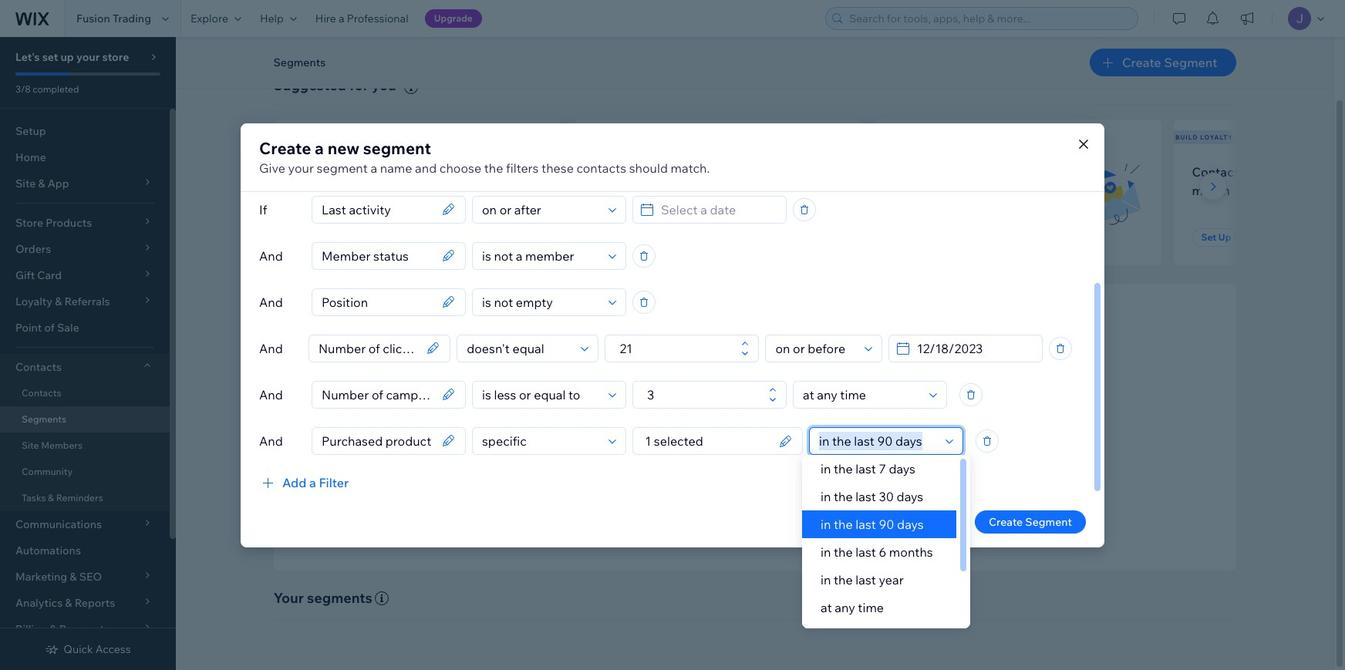 Task type: describe. For each thing, give the bounding box(es) containing it.
3 up from the left
[[1219, 231, 1232, 243]]

contacts inside create a new segment give your segment a name and choose the filters these contacts should match.
[[577, 160, 627, 176]]

tasks & reminders link
[[0, 485, 170, 512]]

0 vertical spatial segment
[[363, 138, 431, 158]]

add a filter button
[[259, 473, 349, 492]]

fusion trading
[[76, 12, 151, 25]]

value
[[715, 478, 742, 492]]

who for purchase
[[711, 164, 735, 180]]

target
[[755, 413, 795, 431]]

that
[[776, 437, 796, 450]]

add
[[282, 475, 307, 490]]

set up segment button for subscribed
[[292, 228, 383, 247]]

your inside create a new segment give your segment a name and choose the filters these contacts should match.
[[288, 160, 314, 176]]

0 vertical spatial subscribers
[[295, 133, 347, 141]]

who inside the active email subscribers who clicked on your campaign
[[1037, 164, 1061, 180]]

3/8 completed
[[15, 83, 79, 95]]

know
[[635, 478, 662, 492]]

3 and from the top
[[259, 341, 283, 356]]

new for new subscribers
[[275, 133, 293, 141]]

upgrade
[[434, 12, 473, 24]]

potential customers who haven't made a purchase yet
[[592, 164, 757, 198]]

email inside reach the right target audience create specific groups of contacts that update automatically send personalized email campaigns to drive sales and build trust get to know your high-value customers, potential leads and more
[[697, 457, 724, 471]]

right
[[720, 413, 752, 431]]

active email subscribers who clicked on your campaign
[[892, 164, 1061, 198]]

get
[[602, 478, 620, 492]]

add a filter
[[282, 475, 349, 490]]

select an option field for select options field
[[815, 428, 941, 454]]

potential
[[592, 164, 644, 180]]

segments for segments link at the bottom of the page
[[22, 414, 66, 425]]

sale
[[57, 321, 79, 335]]

loyalty
[[1201, 133, 1234, 141]]

if
[[259, 202, 267, 217]]

a inside potential customers who haven't made a purchase yet
[[673, 183, 680, 198]]

the for 90
[[834, 517, 853, 532]]

professional
[[347, 12, 409, 25]]

30
[[879, 489, 894, 505]]

create segment for create segment button related to cancel
[[989, 515, 1072, 529]]

the for 6
[[834, 545, 853, 560]]

the for 7
[[834, 461, 853, 477]]

up for subscribed
[[319, 231, 331, 243]]

hire a professional
[[315, 12, 409, 25]]

suggested
[[274, 76, 346, 94]]

tasks & reminders
[[22, 492, 103, 504]]

90
[[879, 517, 895, 532]]

to inside new contacts who recently subscribed to your mailing list
[[360, 183, 372, 198]]

clicked
[[892, 183, 933, 198]]

set up segment for made
[[601, 231, 674, 243]]

last for 90
[[856, 517, 876, 532]]

1 horizontal spatial and
[[853, 457, 872, 471]]

a inside "contacts with a birthday th"
[[1276, 164, 1283, 180]]

create a new segment give your segment a name and choose the filters these contacts should match.
[[259, 138, 710, 176]]

list containing new contacts who recently subscribed to your mailing list
[[270, 119, 1346, 265]]

contacts inside reach the right target audience create specific groups of contacts that update automatically send personalized email campaigns to drive sales and build trust get to know your high-value customers, potential leads and more
[[730, 437, 773, 450]]

sales
[[825, 457, 850, 471]]

choose a condition field for select options field
[[478, 428, 604, 454]]

the for target
[[696, 413, 717, 431]]

new for new contacts who recently subscribed to your mailing list
[[292, 164, 318, 180]]

the inside create a new segment give your segment a name and choose the filters these contacts should match.
[[484, 160, 503, 176]]

purchase
[[682, 183, 736, 198]]

site
[[22, 440, 39, 451]]

cancel button
[[903, 510, 966, 534]]

these
[[542, 160, 574, 176]]

segments for the 'segments' button
[[274, 56, 326, 69]]

at any time
[[821, 600, 884, 616]]

build
[[1176, 133, 1199, 141]]

recently
[[401, 164, 449, 180]]

up
[[61, 50, 74, 64]]

select an option field for bottommost enter a number 'text box'
[[799, 382, 925, 408]]

customers
[[647, 164, 708, 180]]

tasks
[[22, 492, 46, 504]]

1 vertical spatial segment
[[317, 160, 368, 176]]

select an option field for the topmost enter a number 'text box'
[[771, 335, 860, 361]]

automations link
[[0, 538, 170, 564]]

community link
[[0, 459, 170, 485]]

your inside new contacts who recently subscribed to your mailing list
[[374, 183, 401, 198]]

drive
[[797, 457, 823, 471]]

trading
[[113, 12, 151, 25]]

name
[[380, 160, 412, 176]]

6
[[879, 545, 887, 560]]

explore
[[191, 12, 228, 25]]

completed
[[33, 83, 79, 95]]

up for made
[[619, 231, 631, 243]]

list
[[449, 183, 466, 198]]

contacts for contacts dropdown button
[[15, 360, 62, 374]]

3 set up segment button from the left
[[1192, 228, 1283, 247]]

a left new
[[315, 138, 324, 158]]

12/18/2023 field
[[913, 335, 1038, 361]]

contacts link
[[0, 380, 170, 407]]

quick access button
[[45, 643, 131, 657]]

should
[[629, 160, 668, 176]]

site members
[[22, 440, 83, 451]]

contacts for contacts link
[[22, 387, 61, 399]]

last for 7
[[856, 461, 876, 477]]

create segment button for cancel
[[975, 510, 1086, 534]]

help
[[260, 12, 284, 25]]

a inside hire a professional link
[[339, 12, 345, 25]]

let's
[[15, 50, 40, 64]]

setup link
[[0, 118, 170, 144]]

campaigns
[[727, 457, 782, 471]]

&
[[48, 492, 54, 504]]

2 horizontal spatial and
[[879, 478, 898, 492]]

a inside add a filter button
[[309, 475, 316, 490]]

made
[[637, 183, 670, 198]]

and inside create a new segment give your segment a name and choose the filters these contacts should match.
[[415, 160, 437, 176]]

0 vertical spatial enter a number text field
[[615, 335, 737, 361]]

create segment button for segments
[[1090, 49, 1236, 76]]

new subscribers
[[275, 133, 347, 141]]

members
[[41, 440, 83, 451]]

new
[[328, 138, 360, 158]]

2 vertical spatial to
[[623, 478, 633, 492]]

any
[[835, 600, 855, 616]]

help button
[[251, 0, 306, 37]]

Select a date field
[[657, 196, 782, 223]]

access
[[96, 643, 131, 657]]

in for in the last 6 months
[[821, 545, 831, 560]]

choose a condition field for bottommost enter a number 'text box'
[[478, 382, 604, 408]]

filter
[[319, 475, 349, 490]]

point
[[15, 321, 42, 335]]



Task type: locate. For each thing, give the bounding box(es) containing it.
set for new contacts who recently subscribed to your mailing list
[[301, 231, 316, 243]]

1 set up segment from the left
[[301, 231, 374, 243]]

your segments
[[274, 589, 373, 607]]

and up mailing
[[415, 160, 437, 176]]

fusion
[[76, 12, 110, 25]]

segments
[[274, 56, 326, 69], [22, 414, 66, 425]]

last left the year
[[856, 572, 876, 588]]

3 in from the top
[[821, 517, 831, 532]]

up down subscribed
[[319, 231, 331, 243]]

contacts inside new contacts who recently subscribed to your mailing list
[[321, 164, 371, 180]]

1 horizontal spatial of
[[717, 437, 727, 450]]

0 vertical spatial days
[[889, 461, 916, 477]]

1 vertical spatial days
[[897, 489, 924, 505]]

1 horizontal spatial to
[[623, 478, 633, 492]]

7
[[879, 461, 886, 477]]

your inside the active email subscribers who clicked on your campaign
[[954, 183, 980, 198]]

1 who from the left
[[374, 164, 399, 180]]

of
[[44, 321, 55, 335], [717, 437, 727, 450]]

to left the drive
[[785, 457, 795, 471]]

who up purchase
[[711, 164, 735, 180]]

1 horizontal spatial set
[[601, 231, 617, 243]]

up down haven't
[[619, 231, 631, 243]]

2 horizontal spatial to
[[785, 457, 795, 471]]

set up segment button down subscribed
[[292, 228, 383, 247]]

days right 90
[[897, 517, 924, 532]]

2 who from the left
[[711, 164, 735, 180]]

0 horizontal spatial of
[[44, 321, 55, 335]]

home
[[15, 150, 46, 164]]

the for year
[[834, 572, 853, 588]]

set for potential customers who haven't made a purchase yet
[[601, 231, 617, 243]]

a right with
[[1276, 164, 1283, 180]]

your right give
[[288, 160, 314, 176]]

new up subscribed
[[292, 164, 318, 180]]

sidebar element
[[0, 37, 176, 670]]

create segment for left create segment button
[[719, 517, 814, 532]]

in down sales
[[821, 489, 831, 505]]

contacts inside "contacts with a birthday th"
[[1192, 164, 1245, 180]]

days for in the last 30 days
[[897, 489, 924, 505]]

2 last from the top
[[856, 489, 876, 505]]

who inside new contacts who recently subscribed to your mailing list
[[374, 164, 399, 180]]

2 set up segment button from the left
[[592, 228, 683, 247]]

1 horizontal spatial subscribers
[[966, 164, 1034, 180]]

email up the on
[[932, 164, 963, 180]]

days inside in the last 90 days 'option'
[[897, 517, 924, 532]]

of inside sidebar 'element'
[[44, 321, 55, 335]]

1 vertical spatial subscribers
[[966, 164, 1034, 180]]

segments button
[[266, 51, 333, 74]]

2 horizontal spatial who
[[1037, 164, 1061, 180]]

set up segment button for made
[[592, 228, 683, 247]]

set up segment button down made
[[592, 228, 683, 247]]

point of sale link
[[0, 315, 170, 341]]

0 vertical spatial of
[[44, 321, 55, 335]]

customers,
[[744, 478, 800, 492]]

you
[[372, 76, 396, 94]]

yet
[[739, 183, 757, 198]]

at
[[821, 600, 832, 616]]

specific
[[638, 437, 677, 450]]

in the last 6 months
[[821, 545, 933, 560]]

contacts down loyalty
[[1192, 164, 1245, 180]]

who left recently
[[374, 164, 399, 180]]

year
[[879, 572, 904, 588]]

2 and from the top
[[259, 294, 283, 310]]

create inside create a new segment give your segment a name and choose the filters these contacts should match.
[[259, 138, 311, 158]]

1 vertical spatial email
[[697, 457, 724, 471]]

new up give
[[275, 133, 293, 141]]

1 vertical spatial enter a number text field
[[643, 382, 765, 408]]

campaign
[[983, 183, 1040, 198]]

set up segment
[[301, 231, 374, 243], [601, 231, 674, 243], [1202, 231, 1274, 243]]

2 vertical spatial contacts
[[22, 387, 61, 399]]

Choose a condition field
[[478, 196, 604, 223], [478, 289, 604, 315], [462, 335, 577, 361], [478, 382, 604, 408], [478, 428, 604, 454]]

2 in from the top
[[821, 489, 831, 505]]

mailing
[[403, 183, 446, 198]]

last for 30
[[856, 489, 876, 505]]

email inside the active email subscribers who clicked on your campaign
[[932, 164, 963, 180]]

contacts up campaigns
[[730, 437, 773, 450]]

the inside reach the right target audience create specific groups of contacts that update automatically send personalized email campaigns to drive sales and build trust get to know your high-value customers, potential leads and more
[[696, 413, 717, 431]]

set up segment down subscribed
[[301, 231, 374, 243]]

contacts inside dropdown button
[[15, 360, 62, 374]]

3 set from the left
[[1202, 231, 1217, 243]]

5 last from the top
[[856, 572, 876, 588]]

birthday
[[1285, 164, 1334, 180]]

high-
[[690, 478, 715, 492]]

set up segment button
[[292, 228, 383, 247], [592, 228, 683, 247], [1192, 228, 1283, 247]]

2 set from the left
[[601, 231, 617, 243]]

1 horizontal spatial set up segment
[[601, 231, 674, 243]]

set up segment down "contacts with a birthday th"
[[1202, 231, 1274, 243]]

days for in the last 90 days
[[897, 517, 924, 532]]

up
[[319, 231, 331, 243], [619, 231, 631, 243], [1219, 231, 1232, 243]]

list
[[270, 119, 1346, 265]]

and
[[259, 248, 283, 263], [259, 294, 283, 310], [259, 341, 283, 356], [259, 387, 283, 402], [259, 433, 283, 449]]

1 horizontal spatial set up segment button
[[592, 228, 683, 247]]

in inside 'option'
[[821, 517, 831, 532]]

new inside new contacts who recently subscribed to your mailing list
[[292, 164, 318, 180]]

2 horizontal spatial set up segment
[[1202, 231, 1274, 243]]

leads
[[850, 478, 877, 492]]

1 vertical spatial segments
[[22, 414, 66, 425]]

send
[[602, 457, 628, 471]]

days up more
[[889, 461, 916, 477]]

1 set from the left
[[301, 231, 316, 243]]

2 set up segment from the left
[[601, 231, 674, 243]]

set
[[301, 231, 316, 243], [601, 231, 617, 243], [1202, 231, 1217, 243]]

1 set up segment button from the left
[[292, 228, 383, 247]]

setup
[[15, 124, 46, 138]]

0 horizontal spatial contacts
[[321, 164, 371, 180]]

potential
[[803, 478, 847, 492]]

a
[[339, 12, 345, 25], [315, 138, 324, 158], [371, 160, 377, 176], [1276, 164, 1283, 180], [673, 183, 680, 198], [309, 475, 316, 490]]

2 horizontal spatial set up segment button
[[1192, 228, 1283, 247]]

who
[[374, 164, 399, 180], [711, 164, 735, 180], [1037, 164, 1061, 180]]

in for in the last 30 days
[[821, 489, 831, 505]]

create segment
[[1123, 55, 1218, 70], [989, 515, 1072, 529], [719, 517, 814, 532]]

0 horizontal spatial who
[[374, 164, 399, 180]]

and down 7 at the right of the page
[[879, 478, 898, 492]]

in for in the last year
[[821, 572, 831, 588]]

point of sale
[[15, 321, 79, 335]]

0 vertical spatial to
[[360, 183, 372, 198]]

1 horizontal spatial create segment button
[[975, 510, 1086, 534]]

0 horizontal spatial set
[[301, 231, 316, 243]]

subscribed
[[292, 183, 357, 198]]

1 and from the top
[[259, 248, 283, 263]]

your right "up"
[[76, 50, 100, 64]]

segments inside the 'segments' button
[[274, 56, 326, 69]]

segment
[[1164, 55, 1218, 70], [333, 231, 374, 243], [633, 231, 674, 243], [1234, 231, 1274, 243], [1026, 515, 1072, 529], [761, 517, 814, 532]]

in up potential
[[821, 461, 831, 477]]

Select options field
[[638, 428, 775, 454]]

the left filters
[[484, 160, 503, 176]]

in down potential
[[821, 517, 831, 532]]

0 horizontal spatial create segment button
[[696, 515, 814, 534]]

0 horizontal spatial up
[[319, 231, 331, 243]]

3 set up segment from the left
[[1202, 231, 1274, 243]]

your right the on
[[954, 183, 980, 198]]

subscribers down suggested
[[295, 133, 347, 141]]

community
[[22, 466, 73, 478]]

segment down new
[[317, 160, 368, 176]]

the up in the last year
[[834, 545, 853, 560]]

in for in the last 7 days
[[821, 461, 831, 477]]

the up "any"
[[834, 572, 853, 588]]

0 horizontal spatial to
[[360, 183, 372, 198]]

last left 90
[[856, 517, 876, 532]]

contacts down new
[[321, 164, 371, 180]]

in up at
[[821, 572, 831, 588]]

Search for tools, apps, help & more... field
[[845, 8, 1133, 29]]

a left "name"
[[371, 160, 377, 176]]

site members link
[[0, 433, 170, 459]]

1 horizontal spatial create segment
[[989, 515, 1072, 529]]

5 and from the top
[[259, 433, 283, 449]]

1 in from the top
[[821, 461, 831, 477]]

filters
[[506, 160, 539, 176]]

a right hire
[[339, 12, 345, 25]]

your inside sidebar 'element'
[[76, 50, 100, 64]]

of inside reach the right target audience create specific groups of contacts that update automatically send personalized email campaigns to drive sales and build trust get to know your high-value customers, potential leads and more
[[717, 437, 727, 450]]

Enter a number text field
[[615, 335, 737, 361], [643, 382, 765, 408]]

0 vertical spatial new
[[275, 133, 293, 141]]

new contacts who recently subscribed to your mailing list
[[292, 164, 466, 198]]

build
[[874, 457, 900, 471]]

haven't
[[592, 183, 634, 198]]

last for 6
[[856, 545, 876, 560]]

contacts with a birthday th
[[1192, 164, 1346, 198]]

up down "contacts with a birthday th"
[[1219, 231, 1232, 243]]

2 horizontal spatial create segment
[[1123, 55, 1218, 70]]

your inside reach the right target audience create specific groups of contacts that update automatically send personalized email campaigns to drive sales and build trust get to know your high-value customers, potential leads and more
[[665, 478, 687, 492]]

home link
[[0, 144, 170, 171]]

0 horizontal spatial and
[[415, 160, 437, 176]]

2 up from the left
[[619, 231, 631, 243]]

of down right at the right of page
[[717, 437, 727, 450]]

in up in the last year
[[821, 545, 831, 560]]

in the last 90 days option
[[802, 511, 956, 539]]

4 in from the top
[[821, 545, 831, 560]]

last left 6 on the right bottom
[[856, 545, 876, 560]]

more
[[900, 478, 927, 492]]

0 horizontal spatial create segment
[[719, 517, 814, 532]]

for
[[349, 76, 369, 94]]

suggested for you
[[274, 76, 396, 94]]

2 vertical spatial days
[[897, 517, 924, 532]]

1 horizontal spatial contacts
[[577, 160, 627, 176]]

segments up site members
[[22, 414, 66, 425]]

4 and from the top
[[259, 387, 283, 402]]

days for in the last 7 days
[[889, 461, 916, 477]]

contacts down contacts dropdown button
[[22, 387, 61, 399]]

and
[[415, 160, 437, 176], [853, 457, 872, 471], [879, 478, 898, 492]]

the for 30
[[834, 489, 853, 505]]

hire
[[315, 12, 336, 25]]

1 last from the top
[[856, 461, 876, 477]]

on
[[936, 183, 951, 198]]

1 up from the left
[[319, 231, 331, 243]]

active
[[892, 164, 929, 180]]

reach
[[652, 413, 692, 431]]

contacts down point of sale
[[15, 360, 62, 374]]

days right 30
[[897, 489, 924, 505]]

segments inside segments link
[[22, 414, 66, 425]]

the down sales
[[834, 489, 853, 505]]

choose a condition field for the topmost enter a number 'text box'
[[462, 335, 577, 361]]

list box
[[802, 455, 970, 650]]

0 horizontal spatial email
[[697, 457, 724, 471]]

to right subscribed
[[360, 183, 372, 198]]

audience
[[798, 413, 858, 431]]

days
[[889, 461, 916, 477], [897, 489, 924, 505], [897, 517, 924, 532]]

1 vertical spatial to
[[785, 457, 795, 471]]

subscribers up the campaign
[[966, 164, 1034, 180]]

email up 'high-' on the right of page
[[697, 457, 724, 471]]

last left 30
[[856, 489, 876, 505]]

1 vertical spatial new
[[292, 164, 318, 180]]

0 vertical spatial contacts
[[1192, 164, 1245, 180]]

in for in the last 90 days
[[821, 517, 831, 532]]

5 in from the top
[[821, 572, 831, 588]]

0 horizontal spatial segments
[[22, 414, 66, 425]]

your
[[76, 50, 100, 64], [288, 160, 314, 176], [374, 183, 401, 198], [954, 183, 980, 198], [665, 478, 687, 492]]

segment
[[363, 138, 431, 158], [317, 160, 368, 176]]

give
[[259, 160, 285, 176]]

who inside potential customers who haven't made a purchase yet
[[711, 164, 735, 180]]

quick access
[[64, 643, 131, 657]]

in the last 90 days
[[821, 517, 924, 532]]

automatically
[[837, 437, 905, 450]]

last up leads
[[856, 461, 876, 477]]

with
[[1248, 164, 1273, 180]]

set up segment down made
[[601, 231, 674, 243]]

a right add
[[309, 475, 316, 490]]

segments
[[307, 589, 373, 607]]

time
[[858, 600, 884, 616]]

your down "name"
[[374, 183, 401, 198]]

set up segment button down "contacts with a birthday th"
[[1192, 228, 1283, 247]]

last for year
[[856, 572, 876, 588]]

subscribers inside the active email subscribers who clicked on your campaign
[[966, 164, 1034, 180]]

1 vertical spatial and
[[853, 457, 872, 471]]

2 horizontal spatial create segment button
[[1090, 49, 1236, 76]]

reminders
[[56, 492, 103, 504]]

1 horizontal spatial segments
[[274, 56, 326, 69]]

0 vertical spatial segments
[[274, 56, 326, 69]]

contacts up haven't
[[577, 160, 627, 176]]

the down in the last 30 days at right bottom
[[834, 517, 853, 532]]

segment up "name"
[[363, 138, 431, 158]]

2 horizontal spatial set
[[1202, 231, 1217, 243]]

between
[[821, 628, 871, 643]]

1 horizontal spatial who
[[711, 164, 735, 180]]

1 horizontal spatial up
[[619, 231, 631, 243]]

3 who from the left
[[1037, 164, 1061, 180]]

0 vertical spatial and
[[415, 160, 437, 176]]

set up segment for subscribed
[[301, 231, 374, 243]]

4 last from the top
[[856, 545, 876, 560]]

in
[[821, 461, 831, 477], [821, 489, 831, 505], [821, 517, 831, 532], [821, 545, 831, 560], [821, 572, 831, 588]]

0 horizontal spatial set up segment button
[[292, 228, 383, 247]]

th
[[1337, 164, 1346, 180]]

2 horizontal spatial up
[[1219, 231, 1232, 243]]

0 horizontal spatial subscribers
[[295, 133, 347, 141]]

segments up suggested
[[274, 56, 326, 69]]

your
[[274, 589, 304, 607]]

who for your
[[374, 164, 399, 180]]

new
[[275, 133, 293, 141], [292, 164, 318, 180]]

the inside 'option'
[[834, 517, 853, 532]]

trust
[[902, 457, 926, 471]]

list box containing in the last 7 days
[[802, 455, 970, 650]]

create inside reach the right target audience create specific groups of contacts that update automatically send personalized email campaigns to drive sales and build trust get to know your high-value customers, potential leads and more
[[602, 437, 635, 450]]

personalized
[[631, 457, 695, 471]]

1 horizontal spatial email
[[932, 164, 963, 180]]

who up the campaign
[[1037, 164, 1061, 180]]

create segment button
[[1090, 49, 1236, 76], [975, 510, 1086, 534], [696, 515, 814, 534]]

hire a professional link
[[306, 0, 418, 37]]

cancel
[[917, 515, 952, 529]]

0 horizontal spatial set up segment
[[301, 231, 374, 243]]

the up potential
[[834, 461, 853, 477]]

the up groups at bottom
[[696, 413, 717, 431]]

2 horizontal spatial contacts
[[730, 437, 773, 450]]

groups
[[679, 437, 715, 450]]

Select an option field
[[478, 243, 604, 269], [771, 335, 860, 361], [799, 382, 925, 408], [815, 428, 941, 454]]

store
[[102, 50, 129, 64]]

create
[[1123, 55, 1162, 70], [259, 138, 311, 158], [602, 437, 635, 450], [989, 515, 1023, 529], [719, 517, 758, 532]]

of left sale
[[44, 321, 55, 335]]

a down customers
[[673, 183, 680, 198]]

1 vertical spatial of
[[717, 437, 727, 450]]

1 vertical spatial contacts
[[15, 360, 62, 374]]

None field
[[317, 196, 437, 223], [317, 243, 437, 269], [317, 289, 437, 315], [314, 335, 422, 361], [317, 382, 437, 408], [317, 428, 437, 454], [317, 196, 437, 223], [317, 243, 437, 269], [317, 289, 437, 315], [314, 335, 422, 361], [317, 382, 437, 408], [317, 428, 437, 454]]

to right get
[[623, 478, 633, 492]]

3 last from the top
[[856, 517, 876, 532]]

update
[[799, 437, 835, 450]]

your down the personalized
[[665, 478, 687, 492]]

last inside 'option'
[[856, 517, 876, 532]]

2 vertical spatial and
[[879, 478, 898, 492]]

0 vertical spatial email
[[932, 164, 963, 180]]

and up leads
[[853, 457, 872, 471]]

contacts button
[[0, 354, 170, 380]]



Task type: vqa. For each thing, say whether or not it's contained in the screenshot.
Add a Filter button
yes



